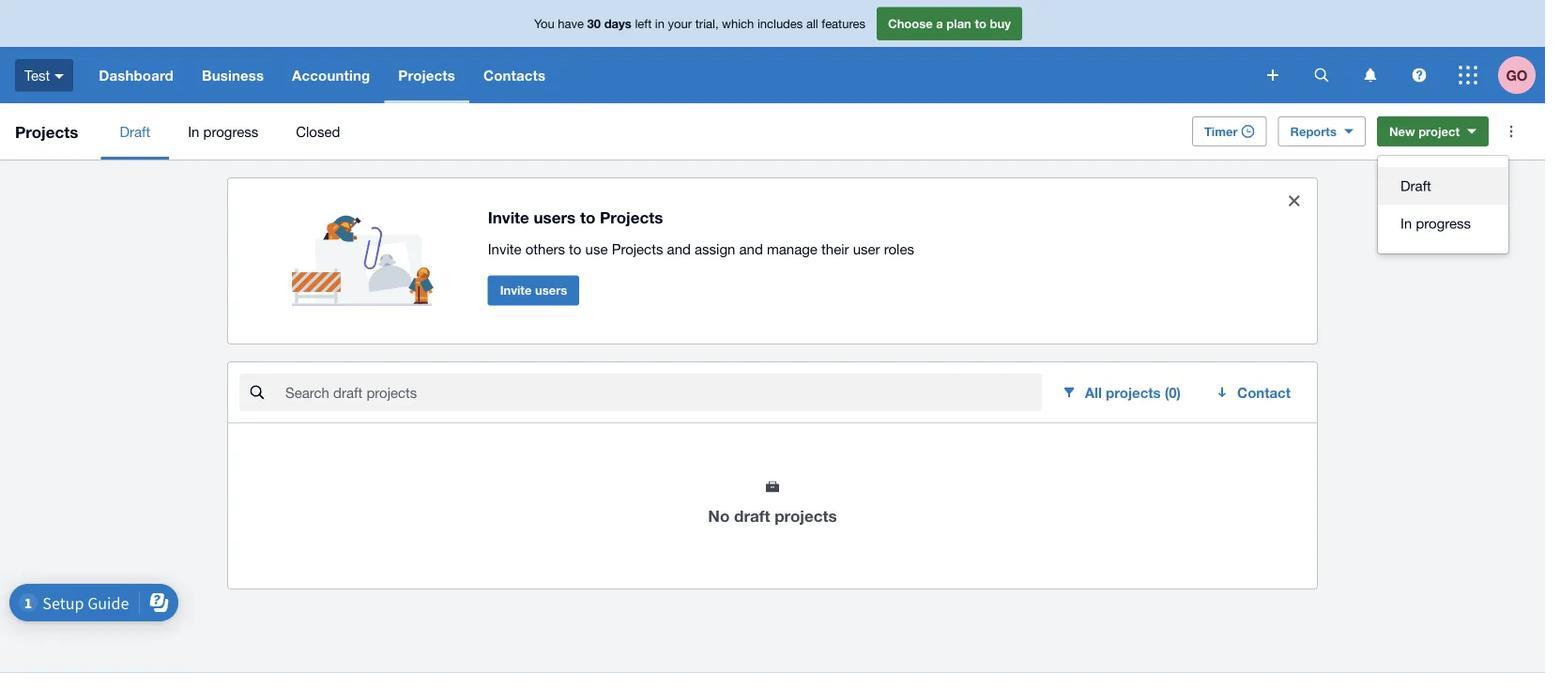 Task type: vqa. For each thing, say whether or not it's contained in the screenshot.
Accounting dropdown button on the top left of page
yes



Task type: describe. For each thing, give the bounding box(es) containing it.
navigation containing dashboard
[[85, 47, 1255, 103]]

roles
[[884, 241, 915, 257]]

users for invite users
[[535, 283, 567, 298]]

0 vertical spatial to
[[975, 16, 987, 31]]

1 and from the left
[[667, 241, 691, 257]]

to for use
[[569, 241, 582, 257]]

svg image inside test popup button
[[55, 74, 64, 79]]

test button
[[0, 47, 85, 103]]

draft for the draft "button"
[[1401, 177, 1432, 194]]

Search draft projects search field
[[284, 375, 1042, 410]]

days
[[604, 16, 632, 31]]

in progress for in progress link
[[188, 123, 258, 139]]

in for in progress button
[[1401, 215, 1413, 231]]

invite for invite users
[[500, 283, 532, 298]]

contact
[[1238, 384, 1291, 401]]

projects down test popup button
[[15, 122, 78, 141]]

draft
[[734, 506, 771, 525]]

invite for invite others to use projects and assign and manage their user roles
[[488, 241, 522, 257]]

go button
[[1499, 47, 1546, 103]]

all
[[1085, 384, 1102, 401]]

projects right use on the top left
[[612, 241, 663, 257]]

user
[[853, 241, 881, 257]]

users for invite users to projects
[[534, 208, 576, 227]]

to for projects
[[580, 208, 596, 227]]

invite users link
[[488, 276, 580, 306]]

others
[[526, 241, 565, 257]]

reports
[[1291, 124, 1337, 139]]

choose a plan to buy
[[888, 16, 1011, 31]]

in progress button
[[1379, 205, 1509, 242]]

contact button
[[1204, 374, 1306, 411]]

timer
[[1205, 124, 1238, 139]]

reports button
[[1279, 116, 1366, 147]]

test
[[24, 67, 50, 83]]

left
[[635, 16, 652, 31]]

projects button
[[384, 47, 470, 103]]

progress for in progress link
[[203, 123, 258, 139]]

their
[[822, 241, 849, 257]]

draft for draft link
[[120, 123, 150, 139]]



Task type: locate. For each thing, give the bounding box(es) containing it.
1 vertical spatial progress
[[1417, 215, 1472, 231]]

1 horizontal spatial draft
[[1401, 177, 1432, 194]]

plan
[[947, 16, 972, 31]]

projects
[[1106, 384, 1161, 401], [775, 506, 837, 525]]

invite left 'others'
[[488, 241, 522, 257]]

progress inside button
[[1417, 215, 1472, 231]]

0 horizontal spatial draft
[[120, 123, 150, 139]]

0 vertical spatial in progress
[[188, 123, 258, 139]]

closed
[[296, 123, 340, 139]]

invite others to use projects and assign and manage their user roles
[[488, 241, 915, 257]]

in progress down the draft "button"
[[1401, 215, 1472, 231]]

progress down the draft "button"
[[1417, 215, 1472, 231]]

to left use on the top left
[[569, 241, 582, 257]]

2 vertical spatial to
[[569, 241, 582, 257]]

all projects (0)
[[1085, 384, 1181, 401]]

in for in progress link
[[188, 123, 199, 139]]

0 horizontal spatial in
[[188, 123, 199, 139]]

0 horizontal spatial progress
[[203, 123, 258, 139]]

0 horizontal spatial and
[[667, 241, 691, 257]]

new project button
[[1378, 116, 1489, 147]]

manage
[[767, 241, 818, 257]]

1 vertical spatial to
[[580, 208, 596, 227]]

1 vertical spatial draft
[[1401, 177, 1432, 194]]

new
[[1390, 124, 1416, 139]]

projects inside dropdown button
[[398, 67, 455, 84]]

0 horizontal spatial in progress
[[188, 123, 258, 139]]

invite up 'others'
[[488, 208, 529, 227]]

in inside button
[[1401, 215, 1413, 231]]

business
[[202, 67, 264, 84]]

banner
[[0, 0, 1546, 103]]

to left buy
[[975, 16, 987, 31]]

0 vertical spatial users
[[534, 208, 576, 227]]

in right draft link
[[188, 123, 199, 139]]

draft inside "button"
[[1401, 177, 1432, 194]]

0 horizontal spatial projects
[[775, 506, 837, 525]]

0 vertical spatial progress
[[203, 123, 258, 139]]

(0)
[[1165, 384, 1181, 401]]

0 vertical spatial projects
[[1106, 384, 1161, 401]]

invite users to projects image
[[292, 193, 443, 306]]

0 vertical spatial in
[[188, 123, 199, 139]]

0 horizontal spatial svg image
[[55, 74, 64, 79]]

go
[[1507, 67, 1528, 84]]

invite for invite users to projects
[[488, 208, 529, 227]]

contacts button
[[470, 47, 560, 103]]

svg image
[[1459, 66, 1478, 85], [1315, 68, 1329, 82], [1365, 68, 1377, 82], [1268, 69, 1279, 81]]

new project
[[1390, 124, 1460, 139]]

projects left (0)
[[1106, 384, 1161, 401]]

2 and from the left
[[740, 241, 763, 257]]

draft
[[120, 123, 150, 139], [1401, 177, 1432, 194]]

have
[[558, 16, 584, 31]]

list box containing draft
[[1379, 156, 1509, 254]]

draft button
[[1379, 167, 1509, 205]]

in progress down "business" at the left top
[[188, 123, 258, 139]]

includes
[[758, 16, 803, 31]]

all
[[807, 16, 819, 31]]

contacts
[[484, 67, 546, 84]]

to up use on the top left
[[580, 208, 596, 227]]

projects inside all projects (0) popup button
[[1106, 384, 1161, 401]]

clear image
[[1276, 182, 1314, 220]]

draft up in progress button
[[1401, 177, 1432, 194]]

1 horizontal spatial and
[[740, 241, 763, 257]]

projects up use on the top left
[[600, 208, 663, 227]]

draft down dashboard
[[120, 123, 150, 139]]

group containing draft
[[1379, 156, 1509, 254]]

you
[[534, 16, 555, 31]]

svg image up new project
[[1413, 68, 1427, 82]]

which
[[722, 16, 754, 31]]

buy
[[990, 16, 1011, 31]]

a
[[937, 16, 944, 31]]

0 vertical spatial draft
[[120, 123, 150, 139]]

1 horizontal spatial svg image
[[1413, 68, 1427, 82]]

timer button
[[1193, 116, 1267, 147]]

and right the assign
[[740, 241, 763, 257]]

1 vertical spatial users
[[535, 283, 567, 298]]

projects
[[398, 67, 455, 84], [15, 122, 78, 141], [600, 208, 663, 227], [612, 241, 663, 257]]

and left the assign
[[667, 241, 691, 257]]

all projects (0) button
[[1050, 374, 1196, 411]]

draft link
[[101, 103, 169, 160]]

to
[[975, 16, 987, 31], [580, 208, 596, 227], [569, 241, 582, 257]]

features
[[822, 16, 866, 31]]

in progress link
[[169, 103, 277, 160]]

choose
[[888, 16, 933, 31]]

30
[[588, 16, 601, 31]]

trial,
[[696, 16, 719, 31]]

accounting button
[[278, 47, 384, 103]]

project
[[1419, 124, 1460, 139]]

in progress for in progress button
[[1401, 215, 1472, 231]]

0 vertical spatial invite
[[488, 208, 529, 227]]

1 vertical spatial in progress
[[1401, 215, 1472, 231]]

users up 'others'
[[534, 208, 576, 227]]

1 horizontal spatial projects
[[1106, 384, 1161, 401]]

business button
[[188, 47, 278, 103]]

list box
[[1379, 156, 1509, 254]]

and
[[667, 241, 691, 257], [740, 241, 763, 257]]

1 horizontal spatial in progress
[[1401, 215, 1472, 231]]

users down 'others'
[[535, 283, 567, 298]]

invite users to projects
[[488, 208, 663, 227]]

banner containing dashboard
[[0, 0, 1546, 103]]

no
[[708, 506, 730, 525]]

navigation
[[85, 47, 1255, 103]]

svg image right test
[[55, 74, 64, 79]]

2 vertical spatial invite
[[500, 283, 532, 298]]

1 vertical spatial in
[[1401, 215, 1413, 231]]

progress down business popup button
[[203, 123, 258, 139]]

use
[[586, 241, 608, 257]]

more options image
[[1493, 113, 1531, 150]]

progress for in progress button
[[1417, 215, 1472, 231]]

invite down 'others'
[[500, 283, 532, 298]]

projects left contacts
[[398, 67, 455, 84]]

progress
[[203, 123, 258, 139], [1417, 215, 1472, 231]]

dashboard
[[99, 67, 174, 84]]

in progress
[[188, 123, 258, 139], [1401, 215, 1472, 231]]

closed link
[[277, 103, 359, 160]]

svg image
[[1413, 68, 1427, 82], [55, 74, 64, 79]]

invite
[[488, 208, 529, 227], [488, 241, 522, 257], [500, 283, 532, 298]]

accounting
[[292, 67, 370, 84]]

in progress inside button
[[1401, 215, 1472, 231]]

assign
[[695, 241, 736, 257]]

your
[[668, 16, 692, 31]]

no draft projects
[[708, 506, 837, 525]]

1 vertical spatial invite
[[488, 241, 522, 257]]

1 vertical spatial projects
[[775, 506, 837, 525]]

dashboard link
[[85, 47, 188, 103]]

in down the draft "button"
[[1401, 215, 1413, 231]]

invite users
[[500, 283, 567, 298]]

in
[[655, 16, 665, 31]]

group
[[1379, 156, 1509, 254]]

you have 30 days left in your trial, which includes all features
[[534, 16, 866, 31]]

in
[[188, 123, 199, 139], [1401, 215, 1413, 231]]

projects right draft
[[775, 506, 837, 525]]

1 horizontal spatial in
[[1401, 215, 1413, 231]]

1 horizontal spatial progress
[[1417, 215, 1472, 231]]

users
[[534, 208, 576, 227], [535, 283, 567, 298]]



